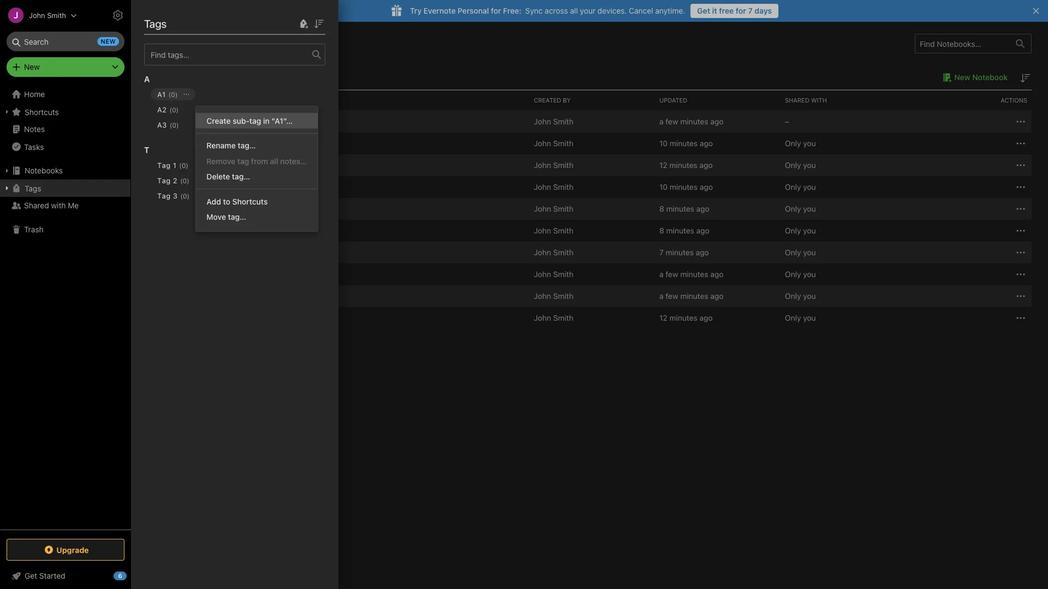 Task type: vqa. For each thing, say whether or not it's contained in the screenshot.
the bottom 7
yes



Task type: describe. For each thing, give the bounding box(es) containing it.
note 5 row
[[147, 220, 1032, 242]]

john smith for note 7 row
[[534, 248, 574, 257]]

shortcuts button
[[0, 103, 131, 121]]

remove
[[207, 157, 235, 166]]

a for first notebook row
[[660, 117, 664, 126]]

anytime.
[[656, 6, 686, 15]]

get started
[[25, 572, 65, 581]]

a3 ( 0 )
[[157, 121, 179, 129]]

( inside tag 3 ( 0 )
[[180, 193, 183, 200]]

smith for note 5 'row'
[[554, 226, 574, 235]]

remove tag from all notes… link
[[196, 153, 318, 169]]

notes
[[24, 125, 45, 134]]

0 inside tag 2 ( 0 )
[[183, 177, 187, 185]]

title
[[152, 97, 168, 104]]

ago for note 1 row
[[700, 139, 713, 148]]

"a1"…
[[272, 116, 293, 125]]

) inside a2 ( 0 )
[[176, 106, 179, 114]]

sub-
[[233, 116, 249, 125]]

minutes inside note 8 row
[[681, 270, 709, 279]]

shared with button
[[781, 91, 907, 110]]

tag 2 ( 0 )
[[157, 177, 189, 185]]

note 7 row
[[147, 242, 1032, 264]]

few for note 9 row
[[666, 292, 679, 301]]

note for note 3
[[181, 183, 198, 192]]

0 vertical spatial 1
[[147, 72, 151, 82]]

) inside tag 1 ( 0 )
[[186, 162, 188, 170]]

row group containing a
[[144, 66, 334, 220]]

expand notebooks image
[[3, 167, 11, 175]]

ago inside note 9 row
[[711, 292, 724, 301]]

only for note 4 row
[[785, 205, 802, 214]]

0 inside a1 ( 0 )
[[171, 91, 175, 99]]

a1 ( 0 )
[[157, 90, 178, 99]]

note 4 row
[[147, 198, 1032, 220]]

by
[[563, 97, 571, 104]]

few for note 8 row
[[666, 270, 679, 279]]

new search field
[[14, 32, 119, 51]]

note 3 row
[[147, 176, 1032, 198]]

john for note 4 row
[[534, 205, 551, 214]]

note 2
[[181, 161, 205, 170]]

tag actions image for tag 1
[[188, 161, 206, 170]]

create
[[207, 116, 231, 125]]

dropdown list menu
[[196, 113, 318, 225]]

tag for tag 1
[[157, 161, 171, 170]]

shared with me
[[24, 201, 79, 210]]

new notebook
[[955, 73, 1008, 82]]

note 2 row
[[147, 155, 1032, 176]]

note 1 button
[[165, 137, 204, 150]]

12 for note 2 row
[[660, 161, 668, 170]]

minutes for note 5 'row'
[[667, 226, 695, 235]]

) inside a3 ( 0 )
[[176, 122, 179, 129]]

shared with
[[785, 97, 827, 104]]

sync
[[526, 6, 543, 15]]

1 vertical spatial tag
[[237, 157, 249, 166]]

upgrade
[[56, 546, 89, 555]]

minutes inside first notebook row
[[681, 117, 709, 126]]

only you for note 5 'row'
[[785, 226, 816, 235]]

only you for note 4 row
[[785, 205, 816, 214]]

only you for note 8 row
[[785, 270, 816, 279]]

) inside tag 2 ( 0 )
[[187, 177, 189, 185]]

all inside dropdown list menu
[[270, 157, 278, 166]]

1 vertical spatial notebooks
[[25, 166, 63, 175]]

a for note 8 row
[[660, 270, 664, 279]]

smith for note 8 row
[[554, 270, 574, 279]]

john for note 5 'row'
[[534, 226, 551, 235]]

john for things to do 'row'
[[534, 314, 551, 323]]

delete tag…
[[207, 172, 250, 181]]

only you for note 1 row
[[785, 139, 816, 148]]

tag actions image
[[190, 192, 207, 200]]

only you for note 3 row
[[785, 183, 816, 192]]

personal
[[458, 6, 489, 15]]

( inside a2 ( 0 )
[[170, 106, 172, 114]]

note 5
[[181, 227, 205, 236]]

it
[[713, 6, 718, 15]]

create sub-tag in "a1"… link
[[196, 113, 318, 129]]

notes link
[[0, 121, 131, 138]]

0 inside a2 ( 0 )
[[172, 106, 176, 114]]

ago for things to do 'row'
[[700, 314, 713, 323]]

minutes inside note 9 row
[[681, 292, 709, 301]]

only for note 5 'row'
[[785, 226, 802, 235]]

evernote
[[424, 6, 456, 15]]

notebook for new
[[973, 73, 1008, 82]]

started
[[39, 572, 65, 581]]

tag 1 ( 0 )
[[157, 161, 188, 170]]

10 minutes ago for note 1 row
[[660, 139, 713, 148]]

( inside tag 1 ( 0 )
[[179, 162, 182, 170]]

john smith for things to do 'row'
[[534, 314, 574, 323]]

ago for note 5 'row'
[[697, 226, 710, 235]]

minutes for note 4 row
[[667, 205, 695, 214]]

note 2 button
[[165, 159, 205, 172]]

get for get started
[[25, 572, 37, 581]]

delete
[[207, 172, 230, 181]]

with
[[51, 201, 66, 210]]

john for first notebook row
[[534, 117, 551, 126]]

7 inside button
[[749, 6, 753, 15]]

t
[[144, 145, 149, 155]]

Account field
[[0, 4, 77, 26]]

free:
[[503, 6, 522, 15]]

ago for note 4 row
[[697, 205, 710, 214]]

tag actions field for tag 2
[[189, 175, 207, 187]]

( inside a1 ( 0 )
[[169, 91, 171, 99]]

a few minutes ago for note 8 row
[[660, 270, 724, 279]]

notebook for first
[[198, 117, 233, 126]]

a1
[[157, 90, 166, 99]]

4
[[200, 205, 205, 214]]

smith for note 2 row
[[554, 161, 574, 170]]

only for note 3 row
[[785, 183, 802, 192]]

with
[[812, 97, 827, 104]]

12 for things to do 'row'
[[660, 314, 668, 323]]

updated
[[660, 97, 688, 104]]

0 inside tag 3 ( 0 )
[[183, 193, 187, 200]]

notes…
[[280, 157, 307, 166]]

tag actions field for a2
[[179, 104, 196, 116]]

sort options image
[[312, 17, 326, 30]]

only you for things to do 'row'
[[785, 314, 816, 323]]

tags button
[[0, 180, 131, 197]]

tag 3 ( 0 )
[[157, 192, 190, 200]]

tag actions field for a1
[[178, 88, 195, 100]]

me
[[68, 201, 79, 210]]

only for note 2 row
[[785, 161, 802, 170]]

0 inside a3 ( 0 )
[[172, 122, 176, 129]]

smith for note 7 row
[[554, 248, 574, 257]]

8 for 4
[[660, 205, 665, 214]]

a few minutes ago for first notebook row
[[660, 117, 724, 126]]

rename
[[207, 141, 236, 150]]

note 9 row
[[147, 286, 1032, 308]]

cancel
[[629, 6, 654, 15]]

) inside a1 ( 0 )
[[175, 91, 178, 99]]

days
[[755, 6, 772, 15]]

for for free:
[[491, 6, 501, 15]]

–
[[785, 117, 790, 126]]

created by
[[534, 97, 571, 104]]

tag inside menu item
[[249, 116, 261, 125]]

3 for note
[[200, 183, 205, 192]]

Sort field
[[312, 17, 326, 30]]

note 1
[[181, 139, 204, 148]]

created
[[534, 97, 562, 104]]

add to shortcuts link
[[196, 194, 318, 209]]

new
[[101, 38, 116, 45]]

shared
[[785, 97, 810, 104]]

tasks
[[24, 142, 44, 151]]

actions button
[[907, 91, 1032, 110]]

you for note 2 row
[[804, 161, 816, 170]]

Help and Learning task checklist field
[[0, 568, 131, 586]]

minutes for note 3 row
[[670, 183, 698, 192]]

only you for note 9 row
[[785, 292, 816, 301]]

( inside a3 ( 0 )
[[170, 122, 172, 129]]

john for note 1 row
[[534, 139, 551, 148]]

a2 ( 0 )
[[157, 106, 179, 114]]

ago inside note 8 row
[[711, 270, 724, 279]]

created by button
[[530, 91, 655, 110]]

john for note 3 row
[[534, 183, 551, 192]]

tasks button
[[0, 138, 131, 156]]

1 for note 1
[[200, 139, 204, 148]]

note 5 button
[[165, 224, 205, 238]]

upgrade button
[[7, 540, 125, 561]]

( inside first notebook row
[[236, 117, 238, 126]]

a for note 9 row
[[660, 292, 664, 301]]

) inside tag 3 ( 0 )
[[187, 193, 190, 200]]

you for note 1 row
[[804, 139, 816, 148]]

you for note 8 row
[[804, 270, 816, 279]]

0 inside tag 1 ( 0 )
[[182, 162, 186, 170]]

first notebook ( 9 )
[[181, 117, 246, 126]]

note 3
[[181, 183, 205, 192]]

tag actions image for a2
[[179, 105, 196, 114]]

1 horizontal spatial notebooks
[[147, 37, 200, 50]]

tree containing home
[[0, 86, 131, 530]]

only for note 8 row
[[785, 270, 802, 279]]

first
[[181, 117, 196, 126]]

get for get it free for 7 days
[[698, 6, 711, 15]]

trash
[[24, 225, 44, 234]]



Task type: locate. For each thing, give the bounding box(es) containing it.
tag down tag 1 ( 0 ) at top
[[157, 177, 171, 185]]

2 for from the left
[[736, 6, 747, 15]]

move
[[207, 213, 226, 222]]

new button
[[7, 57, 125, 77]]

a inside note 8 row
[[660, 270, 664, 279]]

only inside note 2 row
[[785, 161, 802, 170]]

tags up shared
[[25, 184, 41, 193]]

( right a3
[[170, 122, 172, 129]]

smith down note 5 'row'
[[554, 248, 574, 257]]

( right the create
[[236, 117, 238, 126]]

0 vertical spatial a few minutes ago
[[660, 117, 724, 126]]

a few minutes ago
[[660, 117, 724, 126], [660, 270, 724, 279], [660, 292, 724, 301]]

devices.
[[598, 6, 627, 15]]

only inside note 5 'row'
[[785, 226, 802, 235]]

1 only you from the top
[[785, 139, 816, 148]]

you inside things to do 'row'
[[804, 314, 816, 323]]

click to collapse image
[[127, 570, 135, 583]]

1 vertical spatial tag
[[157, 177, 171, 185]]

you for note 7 row
[[804, 248, 816, 257]]

john smith for note 9 row
[[534, 292, 574, 301]]

0 vertical spatial tag…
[[238, 141, 256, 150]]

1 vertical spatial get
[[25, 572, 37, 581]]

9
[[238, 117, 243, 126]]

0
[[171, 91, 175, 99], [172, 106, 176, 114], [172, 122, 176, 129], [182, 162, 186, 170], [183, 177, 187, 185], [183, 193, 187, 200]]

6 you from the top
[[804, 248, 816, 257]]

john smith inside things to do 'row'
[[534, 314, 574, 323]]

smith inside note 3 row
[[554, 183, 574, 192]]

new
[[24, 63, 40, 72], [955, 73, 971, 82]]

smith down note 3 row
[[554, 205, 574, 214]]

arrow image
[[152, 115, 165, 128]]

5 only you from the top
[[785, 226, 816, 235]]

tag left from
[[237, 157, 249, 166]]

a few minutes ago for note 9 row
[[660, 292, 724, 301]]

few inside note 8 row
[[666, 270, 679, 279]]

0 horizontal spatial notebook
[[198, 117, 233, 126]]

0 horizontal spatial all
[[270, 157, 278, 166]]

12 inside note 2 row
[[660, 161, 668, 170]]

minutes for note 7 row
[[666, 248, 694, 257]]

8 inside note 4 row
[[660, 205, 665, 214]]

( up tag 2 ( 0 )
[[179, 162, 182, 170]]

smith down by
[[554, 117, 574, 126]]

1 vertical spatial tags
[[25, 184, 41, 193]]

a2
[[157, 106, 167, 114]]

6 only from the top
[[785, 248, 802, 257]]

2 10 from the top
[[660, 183, 668, 192]]

tag actions image up note 1 button
[[179, 121, 196, 129]]

get left started
[[25, 572, 37, 581]]

1 12 minutes ago from the top
[[660, 161, 713, 170]]

1 horizontal spatial 2
[[200, 161, 205, 170]]

5 only from the top
[[785, 226, 802, 235]]

2 only you from the top
[[785, 161, 816, 170]]

tag actions field up note 1 button
[[179, 119, 196, 131]]

john smith inside note 3 row
[[534, 183, 574, 192]]

10 for note 3 row
[[660, 183, 668, 192]]

2 8 minutes ago from the top
[[660, 226, 710, 235]]

tag actions field up first
[[179, 104, 196, 116]]

settings image
[[111, 9, 125, 22]]

tag actions image up first
[[179, 105, 196, 114]]

rename tag…
[[207, 141, 256, 150]]

9 only from the top
[[785, 314, 802, 323]]

shared with me link
[[0, 197, 131, 215]]

0 up tag 2 ( 0 )
[[182, 162, 186, 170]]

note 8 row
[[147, 264, 1032, 286]]

12 minutes ago for note 2 row
[[660, 161, 713, 170]]

try
[[410, 6, 422, 15]]

12 minutes ago
[[660, 161, 713, 170], [660, 314, 713, 323]]

2 horizontal spatial 1
[[200, 139, 204, 148]]

1 10 from the top
[[660, 139, 668, 148]]

1 horizontal spatial notebook
[[973, 73, 1008, 82]]

1 vertical spatial a few minutes ago
[[660, 270, 724, 279]]

1 8 minutes ago from the top
[[660, 205, 710, 214]]

move tag…
[[207, 213, 246, 222]]

0 vertical spatial 7
[[749, 6, 753, 15]]

a
[[660, 117, 664, 126], [660, 270, 664, 279], [660, 292, 664, 301]]

create sub-tag in "a1"…
[[207, 116, 293, 125]]

2 tag from the top
[[157, 177, 171, 185]]

notebooks up notebook
[[147, 37, 200, 50]]

10 inside note 1 row
[[660, 139, 668, 148]]

7 you from the top
[[804, 270, 816, 279]]

tag… inside rename tag… link
[[238, 141, 256, 150]]

0 right a2
[[172, 106, 176, 114]]

row group containing john smith
[[147, 111, 1032, 329]]

note up tag 3 ( 0 ) at the left of the page
[[181, 183, 198, 192]]

2 vertical spatial few
[[666, 292, 679, 301]]

tag… down 'add to shortcuts'
[[228, 213, 246, 222]]

1 a from the top
[[660, 117, 664, 126]]

) inside first notebook row
[[243, 117, 246, 126]]

3 for tag
[[173, 192, 178, 200]]

note 4
[[181, 205, 205, 214]]

you
[[804, 139, 816, 148], [804, 161, 816, 170], [804, 183, 816, 192], [804, 205, 816, 214], [804, 226, 816, 235], [804, 248, 816, 257], [804, 270, 816, 279], [804, 292, 816, 301], [804, 314, 816, 323]]

1 horizontal spatial 7
[[749, 6, 753, 15]]

tag actions field for tag 3
[[190, 190, 207, 202]]

0 horizontal spatial shortcuts
[[25, 107, 59, 116]]

2 vertical spatial a few minutes ago
[[660, 292, 724, 301]]

smith inside note 8 row
[[554, 270, 574, 279]]

tags right settings image
[[144, 17, 167, 30]]

title button
[[147, 91, 530, 110]]

note for note 2
[[181, 161, 198, 170]]

1 vertical spatial all
[[270, 157, 278, 166]]

12 minutes ago for things to do 'row'
[[660, 314, 713, 323]]

note 4 button
[[165, 203, 205, 216]]

tag actions field up the 4 at top
[[190, 190, 207, 202]]

12
[[660, 161, 668, 170], [660, 314, 668, 323]]

Tag actions field
[[178, 88, 195, 100], [179, 104, 196, 116], [179, 119, 196, 131], [188, 159, 206, 172], [189, 175, 207, 187], [190, 190, 207, 202]]

1 vertical spatial few
[[666, 270, 679, 279]]

tag down tag 2 ( 0 )
[[157, 192, 171, 200]]

tag actions image
[[179, 105, 196, 114], [179, 121, 196, 129], [188, 161, 206, 170], [189, 176, 207, 185]]

ago for note 3 row
[[700, 183, 713, 192]]

john smith for note 5 'row'
[[534, 226, 574, 235]]

john inside field
[[29, 11, 45, 19]]

new up home
[[24, 63, 40, 72]]

note for note 5
[[181, 227, 198, 236]]

to
[[223, 197, 230, 206]]

you inside note 7 row
[[804, 248, 816, 257]]

only you inside note 9 row
[[785, 292, 816, 301]]

1 notebook
[[147, 72, 190, 82]]

you for note 9 row
[[804, 292, 816, 301]]

3
[[200, 183, 205, 192], [173, 192, 178, 200]]

1 horizontal spatial all
[[570, 6, 578, 15]]

you inside note 4 row
[[804, 205, 816, 214]]

john smith inside note 7 row
[[534, 248, 574, 257]]

1 a few minutes ago from the top
[[660, 117, 724, 126]]

1 note from the top
[[181, 139, 198, 148]]

tag left in
[[249, 116, 261, 125]]

1 10 minutes ago from the top
[[660, 139, 713, 148]]

you inside note 9 row
[[804, 292, 816, 301]]

8 for 5
[[660, 226, 665, 235]]

2 only from the top
[[785, 161, 802, 170]]

2 a from the top
[[660, 270, 664, 279]]

you inside note 2 row
[[804, 161, 816, 170]]

0 horizontal spatial for
[[491, 6, 501, 15]]

john inside note 5 'row'
[[534, 226, 551, 235]]

notebooks
[[147, 37, 200, 50], [25, 166, 63, 175]]

0 horizontal spatial notebooks
[[25, 166, 63, 175]]

0 vertical spatial 10 minutes ago
[[660, 139, 713, 148]]

smith down note 8 row
[[554, 292, 574, 301]]

3 only you from the top
[[785, 183, 816, 192]]

7 only you from the top
[[785, 270, 816, 279]]

3 you from the top
[[804, 183, 816, 192]]

only you inside things to do 'row'
[[785, 314, 816, 323]]

you inside note 8 row
[[804, 270, 816, 279]]

0 vertical spatial a
[[660, 117, 664, 126]]

john inside first notebook row
[[534, 117, 551, 126]]

0 horizontal spatial new
[[24, 63, 40, 72]]

few for first notebook row
[[666, 117, 679, 126]]

note 3 button
[[165, 181, 205, 194]]

smith down note 1 row
[[554, 161, 574, 170]]

0 vertical spatial 12 minutes ago
[[660, 161, 713, 170]]

john smith
[[29, 11, 66, 19], [534, 117, 574, 126], [534, 139, 574, 148], [534, 161, 574, 170], [534, 183, 574, 192], [534, 205, 574, 214], [534, 226, 574, 235], [534, 248, 574, 257], [534, 270, 574, 279], [534, 292, 574, 301], [534, 314, 574, 323]]

note down first
[[181, 139, 198, 148]]

3 a few minutes ago from the top
[[660, 292, 724, 301]]

only
[[785, 139, 802, 148], [785, 161, 802, 170], [785, 183, 802, 192], [785, 205, 802, 214], [785, 226, 802, 235], [785, 248, 802, 257], [785, 270, 802, 279], [785, 292, 802, 301], [785, 314, 802, 323]]

6
[[118, 573, 122, 580]]

smith inside field
[[47, 11, 66, 19]]

john smith down created by
[[534, 117, 574, 126]]

you inside note 5 'row'
[[804, 226, 816, 235]]

john smith for note 2 row
[[534, 161, 574, 170]]

you for things to do 'row'
[[804, 314, 816, 323]]

you for note 4 row
[[804, 205, 816, 214]]

john smith for note 4 row
[[534, 205, 574, 214]]

from
[[251, 157, 268, 166]]

john for note 7 row
[[534, 248, 551, 257]]

notebook
[[973, 73, 1008, 82], [198, 117, 233, 126]]

note left the 4 at top
[[181, 205, 198, 214]]

2 vertical spatial 1
[[173, 161, 177, 170]]

smith down first notebook row
[[554, 139, 574, 148]]

1 vertical spatial 7
[[660, 248, 664, 257]]

2 for tag
[[173, 177, 178, 185]]

1 tag from the top
[[157, 161, 171, 170]]

john for note 8 row
[[534, 270, 551, 279]]

shortcuts up notes
[[25, 107, 59, 116]]

notebooks element
[[131, 22, 1049, 590]]

tree
[[0, 86, 131, 530]]

all right from
[[270, 157, 278, 166]]

0 vertical spatial get
[[698, 6, 711, 15]]

0 vertical spatial new
[[24, 63, 40, 72]]

smith for note 3 row
[[554, 183, 574, 192]]

12 inside things to do 'row'
[[660, 314, 668, 323]]

tag for tag 2
[[157, 177, 171, 185]]

0 right a1
[[171, 91, 175, 99]]

3 tag from the top
[[157, 192, 171, 200]]

rename tag… link
[[196, 138, 318, 153]]

0 vertical spatial notebooks
[[147, 37, 200, 50]]

ago inside note 3 row
[[700, 183, 713, 192]]

1 vertical spatial tag…
[[232, 172, 250, 181]]

1 horizontal spatial for
[[736, 6, 747, 15]]

john
[[29, 11, 45, 19], [534, 117, 551, 126], [534, 139, 551, 148], [534, 161, 551, 170], [534, 183, 551, 192], [534, 205, 551, 214], [534, 226, 551, 235], [534, 248, 551, 257], [534, 270, 551, 279], [534, 292, 551, 301], [534, 314, 551, 323]]

notebook up actions button
[[973, 73, 1008, 82]]

smith for note 4 row
[[554, 205, 574, 214]]

4 you from the top
[[804, 205, 816, 214]]

( down the note 2 button at left
[[180, 177, 183, 185]]

notebooks down tasks
[[25, 166, 63, 175]]

only you inside note 2 row
[[785, 161, 816, 170]]

1 vertical spatial 8 minutes ago
[[660, 226, 710, 235]]

1 vertical spatial shortcuts
[[232, 197, 268, 206]]

1 left rename
[[200, 139, 204, 148]]

8 only from the top
[[785, 292, 802, 301]]

notebook
[[153, 72, 190, 82]]

2 for note
[[200, 161, 205, 170]]

1 you from the top
[[804, 139, 816, 148]]

minutes inside note 2 row
[[670, 161, 698, 170]]

tag actions image up tag actions icon
[[189, 176, 207, 185]]

1 up tag 2 ( 0 )
[[173, 161, 177, 170]]

1 vertical spatial 10 minutes ago
[[660, 183, 713, 192]]

tag… down remove tag from all notes… link at top
[[232, 172, 250, 181]]

move tag… link
[[196, 209, 318, 225]]

john smith down note 4 row
[[534, 226, 574, 235]]

minutes inside things to do 'row'
[[670, 314, 698, 323]]

tag actions field up note 3
[[188, 159, 206, 172]]

1 left notebook
[[147, 72, 151, 82]]

tag actions image for a3
[[179, 121, 196, 129]]

8 you from the top
[[804, 292, 816, 301]]

note inside button
[[181, 183, 198, 192]]

9 only you from the top
[[785, 314, 816, 323]]

create sub-tag in "a1"… menu item
[[196, 113, 318, 129]]

1 horizontal spatial new
[[955, 73, 971, 82]]

2 you from the top
[[804, 161, 816, 170]]

0 right a3
[[172, 122, 176, 129]]

get inside "help and learning task checklist" 'field'
[[25, 572, 37, 581]]

john smith down note 7 row
[[534, 270, 574, 279]]

7 only from the top
[[785, 270, 802, 279]]

5
[[200, 227, 205, 236]]

new notebook button
[[940, 71, 1008, 84]]

tags
[[144, 17, 167, 30], [25, 184, 41, 193]]

only inside note 3 row
[[785, 183, 802, 192]]

0 horizontal spatial 1
[[147, 72, 151, 82]]

tag for tag 3
[[157, 192, 171, 200]]

3 a from the top
[[660, 292, 664, 301]]

9 you from the top
[[804, 314, 816, 323]]

for left free:
[[491, 6, 501, 15]]

john inside note 3 row
[[534, 183, 551, 192]]

1 8 from the top
[[660, 205, 665, 214]]

john inside note 8 row
[[534, 270, 551, 279]]

tag…
[[238, 141, 256, 150], [232, 172, 250, 181], [228, 213, 246, 222]]

0 vertical spatial 10
[[660, 139, 668, 148]]

2 8 from the top
[[660, 226, 665, 235]]

1 inside button
[[200, 139, 204, 148]]

tag… for delete tag…
[[232, 172, 250, 181]]

1 vertical spatial a
[[660, 270, 664, 279]]

note 1 row
[[147, 133, 1032, 155]]

john for note 2 row
[[534, 161, 551, 170]]

2 up tag 3 ( 0 ) at the left of the page
[[173, 177, 178, 185]]

2 few from the top
[[666, 270, 679, 279]]

2 12 minutes ago from the top
[[660, 314, 713, 323]]

1 few from the top
[[666, 117, 679, 126]]

a few minutes ago inside first notebook row
[[660, 117, 724, 126]]

john smith down note 9 row
[[534, 314, 574, 323]]

ago inside note 7 row
[[696, 248, 709, 257]]

note for note 4
[[181, 205, 198, 214]]

you for note 3 row
[[804, 183, 816, 192]]

1 vertical spatial 2
[[173, 177, 178, 185]]

tag… up remove tag from all notes…
[[238, 141, 256, 150]]

3 only from the top
[[785, 183, 802, 192]]

john smith up search text field
[[29, 11, 66, 19]]

1 for tag 1 ( 0 )
[[173, 161, 177, 170]]

updated button
[[655, 91, 781, 110]]

your
[[580, 6, 596, 15]]

new inside popup button
[[24, 63, 40, 72]]

note down note 1
[[181, 161, 198, 170]]

0 vertical spatial all
[[570, 6, 578, 15]]

2 10 minutes ago from the top
[[660, 183, 713, 192]]

only inside note 9 row
[[785, 292, 802, 301]]

notebooks link
[[0, 162, 131, 180]]

0 horizontal spatial 2
[[173, 177, 178, 185]]

tag actions field for a3
[[179, 119, 196, 131]]

ago inside first notebook row
[[711, 117, 724, 126]]

1 vertical spatial 12
[[660, 314, 668, 323]]

john smith down first notebook row
[[534, 139, 574, 148]]

tag actions field down notebook
[[178, 88, 195, 100]]

shared
[[24, 201, 49, 210]]

row group
[[144, 66, 334, 220], [147, 111, 1032, 329]]

5 you from the top
[[804, 226, 816, 235]]

john smith inside field
[[29, 11, 66, 19]]

smith down note 2 row
[[554, 183, 574, 192]]

tag actions field up tag actions icon
[[189, 175, 207, 187]]

get it free for 7 days button
[[691, 4, 779, 18]]

2 vertical spatial tag…
[[228, 213, 246, 222]]

tag… inside move tag… link
[[228, 213, 246, 222]]

( up note 4 button
[[180, 193, 183, 200]]

smith for note 1 row
[[554, 139, 574, 148]]

0 vertical spatial notebook
[[973, 73, 1008, 82]]

for right the free
[[736, 6, 747, 15]]

0 vertical spatial 2
[[200, 161, 205, 170]]

you for note 5 'row'
[[804, 226, 816, 235]]

notebook inside row
[[198, 117, 233, 126]]

john smith down note 5 'row'
[[534, 248, 574, 257]]

7 minutes ago
[[660, 248, 709, 257]]

1 only from the top
[[785, 139, 802, 148]]

expand tags image
[[3, 184, 11, 193]]

smith inside things to do 'row'
[[554, 314, 574, 323]]

all
[[570, 6, 578, 15], [270, 157, 278, 166]]

8 minutes ago inside note 4 row
[[660, 205, 710, 214]]

0 vertical spatial 8
[[660, 205, 665, 214]]

10 minutes ago for note 3 row
[[660, 183, 713, 192]]

john smith for note 1 row
[[534, 139, 574, 148]]

Find tags… text field
[[145, 47, 312, 62]]

get it free for 7 days
[[698, 6, 772, 15]]

add to shortcuts
[[207, 197, 268, 206]]

2 left remove
[[200, 161, 205, 170]]

only inside things to do 'row'
[[785, 314, 802, 323]]

only for note 9 row
[[785, 292, 802, 301]]

ago inside note 5 'row'
[[697, 226, 710, 235]]

1 horizontal spatial get
[[698, 6, 711, 15]]

1 vertical spatial 12 minutes ago
[[660, 314, 713, 323]]

only for note 7 row
[[785, 248, 802, 257]]

a inside note 9 row
[[660, 292, 664, 301]]

new up actions button
[[955, 73, 971, 82]]

1 horizontal spatial 3
[[200, 183, 205, 192]]

1 12 from the top
[[660, 161, 668, 170]]

minutes inside note 7 row
[[666, 248, 694, 257]]

smith down note 9 row
[[554, 314, 574, 323]]

smith inside note 1 row
[[554, 139, 574, 148]]

minutes for things to do 'row'
[[670, 314, 698, 323]]

only for things to do 'row'
[[785, 314, 802, 323]]

0 vertical spatial shortcuts
[[25, 107, 59, 116]]

0 horizontal spatial 3
[[173, 192, 178, 200]]

free
[[719, 6, 734, 15]]

0 horizontal spatial get
[[25, 572, 37, 581]]

a1 row
[[144, 86, 334, 102]]

1 vertical spatial notebook
[[198, 117, 233, 126]]

2 a few minutes ago from the top
[[660, 270, 724, 279]]

row group inside notebooks element
[[147, 111, 1032, 329]]

you inside note 3 row
[[804, 183, 816, 192]]

tag actions image for tag 2
[[189, 176, 207, 185]]

Search text field
[[14, 32, 117, 51]]

1 vertical spatial 1
[[200, 139, 204, 148]]

0 vertical spatial few
[[666, 117, 679, 126]]

only you inside note 7 row
[[785, 248, 816, 257]]

4 only from the top
[[785, 205, 802, 214]]

smith inside first notebook row
[[554, 117, 574, 126]]

a few minutes ago inside note 9 row
[[660, 292, 724, 301]]

7 inside row
[[660, 248, 664, 257]]

john smith down note 3 row
[[534, 205, 574, 214]]

remove tag from all notes…
[[207, 157, 307, 166]]

1 for from the left
[[491, 6, 501, 15]]

4 note from the top
[[181, 205, 198, 214]]

only you
[[785, 139, 816, 148], [785, 161, 816, 170], [785, 183, 816, 192], [785, 205, 816, 214], [785, 226, 816, 235], [785, 248, 816, 257], [785, 270, 816, 279], [785, 292, 816, 301], [785, 314, 816, 323]]

0 vertical spatial 8 minutes ago
[[660, 205, 710, 214]]

8 minutes ago inside note 5 'row'
[[660, 226, 710, 235]]

notebook inside button
[[973, 73, 1008, 82]]

minutes inside note 3 row
[[670, 183, 698, 192]]

0 down note 3
[[183, 193, 187, 200]]

actions
[[1001, 97, 1028, 104]]

0 horizontal spatial tags
[[25, 184, 41, 193]]

8 minutes ago for note 4
[[660, 205, 710, 214]]

only for note 1 row
[[785, 139, 802, 148]]

2 vertical spatial tag
[[157, 192, 171, 200]]

few inside first notebook row
[[666, 117, 679, 126]]

2 note from the top
[[181, 161, 198, 170]]

tag up tag 2 ( 0 )
[[157, 161, 171, 170]]

12 minutes ago inside things to do 'row'
[[660, 314, 713, 323]]

2 vertical spatial a
[[660, 292, 664, 301]]

new inside button
[[955, 73, 971, 82]]

tag actions field for tag 1
[[188, 159, 206, 172]]

smith down note 4 row
[[554, 226, 574, 235]]

tag… inside delete tag… link
[[232, 172, 250, 181]]

only inside note 7 row
[[785, 248, 802, 257]]

things to do row
[[147, 308, 1032, 329]]

note inside 'row'
[[181, 227, 198, 236]]

1 vertical spatial 10
[[660, 183, 668, 192]]

tags inside button
[[25, 184, 41, 193]]

ago for note 7 row
[[696, 248, 709, 257]]

smith inside note 2 row
[[554, 161, 574, 170]]

10 minutes ago
[[660, 139, 713, 148], [660, 183, 713, 192]]

new for new
[[24, 63, 40, 72]]

only you for note 2 row
[[785, 161, 816, 170]]

get inside button
[[698, 6, 711, 15]]

6 only you from the top
[[785, 248, 816, 257]]

smith for note 9 row
[[554, 292, 574, 301]]

minutes inside note 1 row
[[670, 139, 698, 148]]

0 vertical spatial tags
[[144, 17, 167, 30]]

1 horizontal spatial tags
[[144, 17, 167, 30]]

0 down the note 2 button at left
[[183, 177, 187, 185]]

john smith for note 3 row
[[534, 183, 574, 192]]

10 minutes ago inside note 3 row
[[660, 183, 713, 192]]

0 horizontal spatial 7
[[660, 248, 664, 257]]

ago for note 2 row
[[700, 161, 713, 170]]

john inside things to do 'row'
[[534, 314, 551, 323]]

10 inside note 3 row
[[660, 183, 668, 192]]

note
[[181, 139, 198, 148], [181, 161, 198, 170], [181, 183, 198, 192], [181, 205, 198, 214], [181, 227, 198, 236]]

3 note from the top
[[181, 183, 198, 192]]

create new tag image
[[297, 17, 310, 30]]

smith down note 7 row
[[554, 270, 574, 279]]

john smith down note 2 row
[[534, 183, 574, 192]]

0 vertical spatial 12
[[660, 161, 668, 170]]

1 horizontal spatial shortcuts
[[232, 197, 268, 206]]

add
[[207, 197, 221, 206]]

10 for note 1 row
[[660, 139, 668, 148]]

john smith down note 1 row
[[534, 161, 574, 170]]

1
[[147, 72, 151, 82], [200, 139, 204, 148], [173, 161, 177, 170]]

1 vertical spatial new
[[955, 73, 971, 82]]

minutes
[[681, 117, 709, 126], [670, 139, 698, 148], [670, 161, 698, 170], [670, 183, 698, 192], [667, 205, 695, 214], [667, 226, 695, 235], [666, 248, 694, 257], [681, 270, 709, 279], [681, 292, 709, 301], [670, 314, 698, 323]]

smith up search text field
[[47, 11, 66, 19]]

ago
[[711, 117, 724, 126], [700, 139, 713, 148], [700, 161, 713, 170], [700, 183, 713, 192], [697, 205, 710, 214], [697, 226, 710, 235], [696, 248, 709, 257], [711, 270, 724, 279], [711, 292, 724, 301], [700, 314, 713, 323]]

all left your
[[570, 6, 578, 15]]

smith inside note 7 row
[[554, 248, 574, 257]]

a inside first notebook row
[[660, 117, 664, 126]]

8 only you from the top
[[785, 292, 816, 301]]

shortcuts inside shortcuts button
[[25, 107, 59, 116]]

smith for first notebook row
[[554, 117, 574, 126]]

( right a1
[[169, 91, 171, 99]]

shortcuts inside add to shortcuts link
[[232, 197, 268, 206]]

new for new notebook
[[955, 73, 971, 82]]

try evernote personal for free: sync across all your devices. cancel anytime.
[[410, 6, 686, 15]]

john smith down note 8 row
[[534, 292, 574, 301]]

7
[[749, 6, 753, 15], [660, 248, 664, 257]]

note left 5
[[181, 227, 198, 236]]

tag… for move tag…
[[228, 213, 246, 222]]

1 vertical spatial 8
[[660, 226, 665, 235]]

get left it
[[698, 6, 711, 15]]

first notebook row
[[147, 111, 1032, 133]]

a
[[144, 74, 150, 84]]

0 vertical spatial tag
[[249, 116, 261, 125]]

ago inside things to do 'row'
[[700, 314, 713, 323]]

3 few from the top
[[666, 292, 679, 301]]

( right a2
[[170, 106, 172, 114]]

10
[[660, 139, 668, 148], [660, 183, 668, 192]]

john smith inside first notebook row
[[534, 117, 574, 126]]

minutes for note 1 row
[[670, 139, 698, 148]]

4 only you from the top
[[785, 205, 816, 214]]

Find Notebooks… text field
[[916, 35, 1010, 53]]

note for note 1
[[181, 139, 198, 148]]

tag… for rename tag…
[[238, 141, 256, 150]]

smith inside note 9 row
[[554, 292, 574, 301]]

shortcuts up move tag… link
[[232, 197, 268, 206]]

only you inside note 8 row
[[785, 270, 816, 279]]

1 horizontal spatial 1
[[173, 161, 177, 170]]

trash link
[[0, 221, 131, 239]]

john smith inside note 9 row
[[534, 292, 574, 301]]

0 vertical spatial tag
[[157, 161, 171, 170]]

tag actions image up note 3
[[188, 161, 206, 170]]

minutes inside note 5 'row'
[[667, 226, 695, 235]]

(
[[169, 91, 171, 99], [170, 106, 172, 114], [236, 117, 238, 126], [170, 122, 172, 129], [179, 162, 182, 170], [180, 177, 183, 185], [180, 193, 183, 200]]

( inside tag 2 ( 0 )
[[180, 177, 183, 185]]

smith for things to do 'row'
[[554, 314, 574, 323]]

in
[[263, 116, 270, 125]]

2 12 from the top
[[660, 314, 668, 323]]

5 note from the top
[[181, 227, 198, 236]]

john inside note 9 row
[[534, 292, 551, 301]]

notebook up rename
[[198, 117, 233, 126]]



